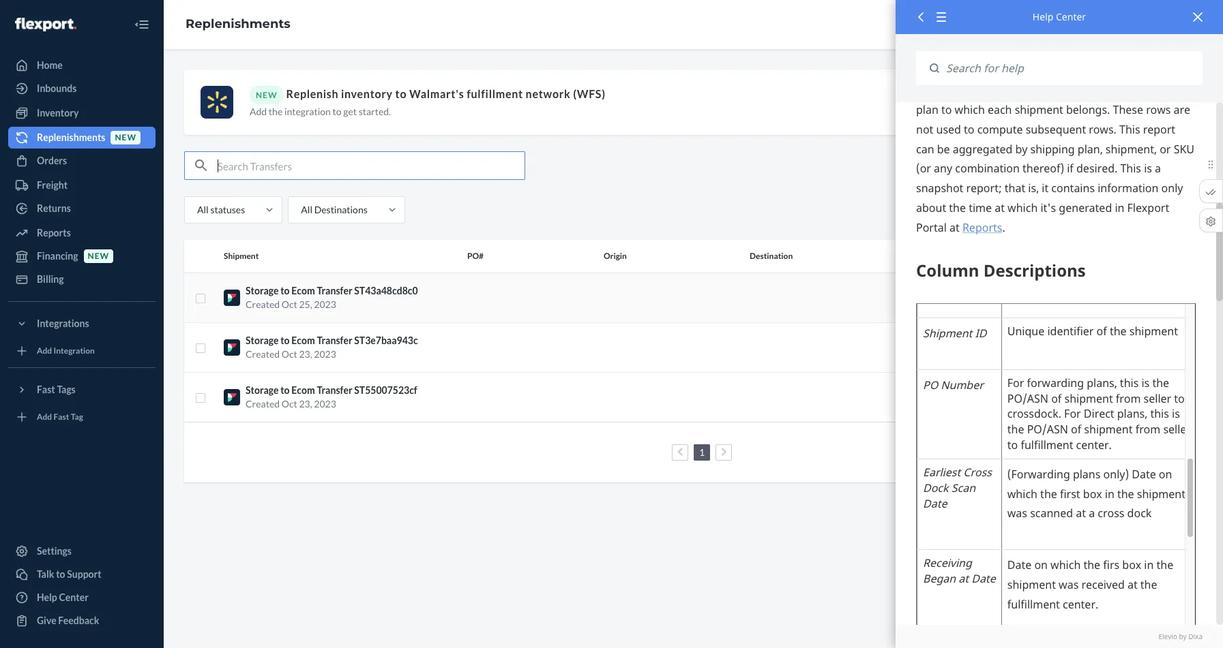 Task type: describe. For each thing, give the bounding box(es) containing it.
reports link
[[8, 222, 156, 244]]

statuses
[[210, 204, 245, 216]]

get
[[343, 106, 357, 117]]

help inside "link"
[[37, 592, 57, 604]]

manage recommendation settings
[[936, 160, 1081, 171]]

0 horizontal spatial integration
[[284, 106, 331, 117]]

flexport logo image
[[15, 18, 76, 31]]

add integration link
[[8, 340, 156, 362]]

23, for st55007523cf
[[299, 398, 312, 410]]

1
[[699, 447, 705, 458]]

25 results per page
[[1084, 447, 1163, 458]]

create transfer
[[1114, 160, 1181, 171]]

storage for storage to ecom transfer st3e7baa943c
[[246, 335, 279, 346]]

fast tags button
[[8, 379, 156, 401]]

replenish inventory to walmart's fulfillment network (wfs)
[[286, 87, 606, 100]]

create transfer button
[[1103, 152, 1193, 179]]

created for storage to ecom transfer st3e7baa943c created oct 23, 2023
[[246, 348, 280, 360]]

add fast tag
[[37, 412, 83, 423]]

reports
[[37, 227, 71, 239]]

financing
[[37, 250, 78, 262]]

in draft for st55007523cf
[[902, 392, 945, 403]]

integrations button
[[8, 313, 156, 335]]

integrations
[[37, 318, 89, 330]]

give
[[37, 615, 56, 627]]

started.
[[359, 106, 391, 117]]

ecom for st55007523cf
[[292, 385, 315, 396]]

inventory
[[37, 107, 79, 119]]

support
[[67, 569, 101, 581]]

Search Transfers text field
[[218, 152, 525, 179]]

network
[[526, 87, 571, 100]]

destination
[[750, 251, 793, 261]]

in for st3e7baa943c
[[902, 342, 912, 353]]

add for add the integration to get started.
[[250, 106, 267, 117]]

1 horizontal spatial help center
[[1033, 10, 1086, 23]]

to for talk to support
[[56, 569, 65, 581]]

add integration
[[37, 346, 95, 356]]

inventory link
[[8, 102, 156, 124]]

2023 for st55007523cf
[[314, 398, 336, 410]]

st55007523cf
[[354, 385, 417, 396]]

results
[[1097, 447, 1126, 458]]

25,
[[299, 299, 312, 310]]

manage recommendation settings button
[[924, 152, 1093, 179]]

replenish
[[286, 87, 339, 100]]

to for storage to ecom transfer st3e7baa943c created oct 23, 2023
[[281, 335, 290, 346]]

elevio by dixa link
[[916, 632, 1203, 642]]

billing
[[37, 274, 64, 285]]

close image
[[1163, 95, 1176, 109]]

add for add fast tag
[[37, 412, 52, 423]]

to for storage to ecom transfer st43a48cd8c0 created oct 25, 2023
[[281, 285, 290, 296]]

transfer for st3e7baa943c
[[317, 335, 353, 346]]

origin
[[604, 251, 627, 261]]

2023 for st3e7baa943c
[[314, 348, 336, 360]]

returns
[[37, 203, 71, 214]]

transfer inside 'button'
[[1145, 160, 1181, 171]]

23, for st3e7baa943c
[[299, 348, 312, 360]]

1 horizontal spatial replenishments
[[186, 16, 291, 31]]

center inside "link"
[[59, 592, 89, 604]]

fast inside dropdown button
[[37, 384, 55, 396]]

give feedback button
[[8, 611, 156, 633]]

oct for storage to ecom transfer st43a48cd8c0 created oct 25, 2023
[[282, 299, 297, 310]]

(wfs)
[[573, 87, 606, 100]]

add for add integration
[[37, 346, 52, 356]]

elevio
[[1159, 632, 1178, 642]]

transfer for st43a48cd8c0
[[317, 285, 353, 296]]

new for financing
[[88, 251, 109, 262]]

dixa
[[1189, 632, 1203, 642]]

add fast tag link
[[8, 407, 156, 429]]

help center link
[[8, 587, 156, 609]]

help center inside "link"
[[37, 592, 89, 604]]

po#
[[467, 251, 484, 261]]

fulfillment
[[467, 87, 523, 100]]

storage for storage to ecom transfer st55007523cf
[[246, 385, 279, 396]]

25
[[1084, 447, 1095, 458]]

talk
[[37, 569, 54, 581]]

freight link
[[8, 175, 156, 197]]

settings
[[37, 546, 72, 557]]

storage to ecom transfer st43a48cd8c0 created oct 25, 2023
[[246, 285, 418, 310]]

walmart's
[[409, 87, 464, 100]]

talk to support
[[37, 569, 101, 581]]

orders link
[[8, 150, 156, 172]]

talk to support button
[[8, 564, 156, 586]]

settings link
[[8, 541, 156, 563]]

add for add integration
[[1085, 97, 1102, 108]]



Task type: vqa. For each thing, say whether or not it's contained in the screenshot.
the topmost Oct
yes



Task type: locate. For each thing, give the bounding box(es) containing it.
23,
[[299, 348, 312, 360], [299, 398, 312, 410]]

to
[[395, 87, 407, 100], [333, 106, 342, 117], [281, 285, 290, 296], [281, 335, 290, 346], [281, 385, 290, 396], [56, 569, 65, 581]]

storage for storage to ecom transfer st43a48cd8c0
[[246, 285, 279, 296]]

1 vertical spatial in
[[902, 392, 912, 403]]

integration inside button
[[1104, 97, 1152, 108]]

ecom up '25,'
[[292, 285, 315, 296]]

3 ecom from the top
[[292, 385, 315, 396]]

transfer inside storage to ecom transfer st3e7baa943c created oct 23, 2023
[[317, 335, 353, 346]]

1 storage from the top
[[246, 285, 279, 296]]

23, inside storage to ecom transfer st3e7baa943c created oct 23, 2023
[[299, 348, 312, 360]]

add left integration
[[37, 346, 52, 356]]

created inside the storage to ecom transfer st55007523cf created oct 23, 2023
[[246, 398, 280, 410]]

2 vertical spatial storage
[[246, 385, 279, 396]]

in for st55007523cf
[[902, 392, 912, 403]]

new
[[256, 90, 277, 100]]

all
[[197, 204, 209, 216], [301, 204, 313, 216]]

1 vertical spatial fast
[[54, 412, 69, 423]]

recommendation
[[972, 160, 1045, 171]]

storage inside storage to ecom transfer st43a48cd8c0 created oct 25, 2023
[[246, 285, 279, 296]]

manage recommendation settings link
[[924, 152, 1093, 179]]

created
[[246, 299, 280, 310], [246, 348, 280, 360], [246, 398, 280, 410]]

3 created from the top
[[246, 398, 280, 410]]

1 draft from the top
[[915, 342, 945, 353]]

close navigation image
[[134, 16, 150, 33]]

1 vertical spatial in draft
[[902, 392, 945, 403]]

home
[[37, 59, 63, 71]]

0 vertical spatial ecom
[[292, 285, 315, 296]]

help center
[[1033, 10, 1086, 23], [37, 592, 89, 604]]

add down search search box on the right of the page
[[1085, 97, 1102, 108]]

chevron left image
[[677, 448, 683, 457]]

all left statuses at top left
[[197, 204, 209, 216]]

1 vertical spatial storage
[[246, 335, 279, 346]]

oct inside storage to ecom transfer st43a48cd8c0 created oct 25, 2023
[[282, 299, 297, 310]]

oct inside the storage to ecom transfer st55007523cf created oct 23, 2023
[[282, 398, 297, 410]]

all left destinations
[[301, 204, 313, 216]]

square image
[[195, 293, 206, 304], [195, 343, 206, 354]]

2 in from the top
[[902, 392, 912, 403]]

home link
[[8, 55, 156, 76]]

ecom inside storage to ecom transfer st3e7baa943c created oct 23, 2023
[[292, 335, 315, 346]]

oct
[[282, 299, 297, 310], [282, 348, 297, 360], [282, 398, 297, 410]]

2 in draft from the top
[[902, 392, 945, 403]]

1 horizontal spatial center
[[1056, 10, 1086, 23]]

by
[[1179, 632, 1187, 642]]

transfer for st55007523cf
[[317, 385, 353, 396]]

ecom
[[292, 285, 315, 296], [292, 335, 315, 346], [292, 385, 315, 396]]

oct for storage to ecom transfer st55007523cf created oct 23, 2023
[[282, 398, 297, 410]]

1 2023 from the top
[[314, 299, 336, 310]]

2 ecom from the top
[[292, 335, 315, 346]]

1 all from the left
[[197, 204, 209, 216]]

manage
[[936, 160, 970, 171]]

inbounds
[[37, 83, 77, 94]]

shipment
[[224, 251, 259, 261]]

1 square image from the top
[[195, 293, 206, 304]]

returns link
[[8, 198, 156, 220]]

0 vertical spatial draft
[[915, 342, 945, 353]]

inbounds link
[[8, 78, 156, 100]]

add integration
[[1085, 97, 1152, 108]]

0 vertical spatial new
[[115, 133, 136, 143]]

all statuses
[[197, 204, 245, 216]]

0 horizontal spatial center
[[59, 592, 89, 604]]

ecom for st3e7baa943c
[[292, 335, 315, 346]]

give feedback
[[37, 615, 99, 627]]

help
[[1033, 10, 1054, 23], [37, 592, 57, 604]]

the
[[269, 106, 283, 117]]

0 vertical spatial oct
[[282, 299, 297, 310]]

2023 inside storage to ecom transfer st3e7baa943c created oct 23, 2023
[[314, 348, 336, 360]]

2023 inside the storage to ecom transfer st55007523cf created oct 23, 2023
[[314, 398, 336, 410]]

add down fast tags
[[37, 412, 52, 423]]

1 vertical spatial help center
[[37, 592, 89, 604]]

create transfer link
[[1103, 152, 1193, 179]]

created inside storage to ecom transfer st43a48cd8c0 created oct 25, 2023
[[246, 299, 280, 310]]

chevron right image
[[721, 448, 727, 457]]

integration
[[1104, 97, 1152, 108], [284, 106, 331, 117]]

2023 down storage to ecom transfer st3e7baa943c created oct 23, 2023
[[314, 398, 336, 410]]

integration left close icon
[[1104, 97, 1152, 108]]

1 vertical spatial draft
[[915, 392, 945, 403]]

0 vertical spatial storage
[[246, 285, 279, 296]]

new down the reports link
[[88, 251, 109, 262]]

billing link
[[8, 269, 156, 291]]

1 vertical spatial square image
[[195, 343, 206, 354]]

st3e7baa943c
[[354, 335, 418, 346]]

oct inside storage to ecom transfer st3e7baa943c created oct 23, 2023
[[282, 348, 297, 360]]

in draft for st3e7baa943c
[[902, 342, 945, 353]]

transfer inside the storage to ecom transfer st55007523cf created oct 23, 2023
[[317, 385, 353, 396]]

1 horizontal spatial help
[[1033, 10, 1054, 23]]

0 vertical spatial help center
[[1033, 10, 1086, 23]]

created inside storage to ecom transfer st3e7baa943c created oct 23, 2023
[[246, 348, 280, 360]]

0 horizontal spatial new
[[88, 251, 109, 262]]

storage to ecom transfer st55007523cf created oct 23, 2023
[[246, 385, 417, 410]]

0 horizontal spatial replenishments
[[37, 132, 105, 143]]

square image for created oct 23, 2023
[[195, 343, 206, 354]]

0 vertical spatial 23,
[[299, 348, 312, 360]]

center down talk to support
[[59, 592, 89, 604]]

1 vertical spatial replenishments
[[37, 132, 105, 143]]

fast left tags
[[37, 384, 55, 396]]

feedback
[[58, 615, 99, 627]]

created for storage to ecom transfer st43a48cd8c0 created oct 25, 2023
[[246, 299, 280, 310]]

1 in draft from the top
[[902, 342, 945, 353]]

transfer right create
[[1145, 160, 1181, 171]]

per
[[1127, 447, 1142, 458]]

all for all destinations
[[301, 204, 313, 216]]

0 vertical spatial replenishments
[[186, 16, 291, 31]]

3 storage from the top
[[246, 385, 279, 396]]

25 results per page option
[[1084, 447, 1163, 458]]

transfer
[[1145, 160, 1181, 171], [317, 285, 353, 296], [317, 335, 353, 346], [317, 385, 353, 396]]

0 vertical spatial square image
[[195, 293, 206, 304]]

elevio by dixa
[[1159, 632, 1203, 642]]

2 vertical spatial 2023
[[314, 398, 336, 410]]

2 vertical spatial oct
[[282, 398, 297, 410]]

0 vertical spatial 2023
[[314, 299, 336, 310]]

add the integration to get started.
[[250, 106, 391, 117]]

integration down replenish
[[284, 106, 331, 117]]

add
[[1085, 97, 1102, 108], [250, 106, 267, 117], [37, 346, 52, 356], [37, 412, 52, 423]]

to inside storage to ecom transfer st3e7baa943c created oct 23, 2023
[[281, 335, 290, 346]]

1 vertical spatial center
[[59, 592, 89, 604]]

1 vertical spatial oct
[[282, 348, 297, 360]]

integration
[[54, 346, 95, 356]]

transfer down storage to ecom transfer st3e7baa943c created oct 23, 2023
[[317, 385, 353, 396]]

st43a48cd8c0
[[354, 285, 418, 296]]

in draft
[[902, 342, 945, 353], [902, 392, 945, 403]]

23, down '25,'
[[299, 348, 312, 360]]

1 23, from the top
[[299, 348, 312, 360]]

0 horizontal spatial help center
[[37, 592, 89, 604]]

new up orders link
[[115, 133, 136, 143]]

1 horizontal spatial new
[[115, 133, 136, 143]]

1 vertical spatial created
[[246, 348, 280, 360]]

0 horizontal spatial all
[[197, 204, 209, 216]]

0 vertical spatial created
[[246, 299, 280, 310]]

create
[[1114, 160, 1144, 171]]

1 horizontal spatial integration
[[1104, 97, 1152, 108]]

1 vertical spatial ecom
[[292, 335, 315, 346]]

add left the
[[250, 106, 267, 117]]

2 all from the left
[[301, 204, 313, 216]]

3 oct from the top
[[282, 398, 297, 410]]

transfer inside storage to ecom transfer st43a48cd8c0 created oct 25, 2023
[[317, 285, 353, 296]]

23, inside the storage to ecom transfer st55007523cf created oct 23, 2023
[[299, 398, 312, 410]]

help up give
[[37, 592, 57, 604]]

1 vertical spatial 23,
[[299, 398, 312, 410]]

square image for created oct 25, 2023
[[195, 293, 206, 304]]

storage inside storage to ecom transfer st3e7baa943c created oct 23, 2023
[[246, 335, 279, 346]]

to for storage to ecom transfer st55007523cf created oct 23, 2023
[[281, 385, 290, 396]]

storage to ecom transfer st3e7baa943c created oct 23, 2023
[[246, 335, 418, 360]]

2023 up the storage to ecom transfer st55007523cf created oct 23, 2023
[[314, 348, 336, 360]]

1 horizontal spatial all
[[301, 204, 313, 216]]

2 square image from the top
[[195, 343, 206, 354]]

orders
[[37, 155, 67, 166]]

1 created from the top
[[246, 299, 280, 310]]

storage inside the storage to ecom transfer st55007523cf created oct 23, 2023
[[246, 385, 279, 396]]

2 draft from the top
[[915, 392, 945, 403]]

2023 for st43a48cd8c0
[[314, 299, 336, 310]]

2023 inside storage to ecom transfer st43a48cd8c0 created oct 25, 2023
[[314, 299, 336, 310]]

1 in from the top
[[902, 342, 912, 353]]

fast left tag on the left bottom of page
[[54, 412, 69, 423]]

add integration button
[[1085, 96, 1152, 110]]

page
[[1143, 447, 1163, 458]]

2 23, from the top
[[299, 398, 312, 410]]

0 horizontal spatial help
[[37, 592, 57, 604]]

1 vertical spatial help
[[37, 592, 57, 604]]

0 vertical spatial help
[[1033, 10, 1054, 23]]

to inside button
[[56, 569, 65, 581]]

square image
[[195, 393, 206, 404]]

add inside button
[[1085, 97, 1102, 108]]

2 oct from the top
[[282, 348, 297, 360]]

all destinations
[[301, 204, 368, 216]]

in
[[902, 342, 912, 353], [902, 392, 912, 403]]

help up search search box on the right of the page
[[1033, 10, 1054, 23]]

0 vertical spatial in draft
[[902, 342, 945, 353]]

inventory
[[341, 87, 393, 100]]

storage
[[246, 285, 279, 296], [246, 335, 279, 346], [246, 385, 279, 396]]

help center up search search box on the right of the page
[[1033, 10, 1086, 23]]

ecom down '25,'
[[292, 335, 315, 346]]

center up search search box on the right of the page
[[1056, 10, 1086, 23]]

fast tags
[[37, 384, 76, 396]]

2 2023 from the top
[[314, 348, 336, 360]]

ecom inside the storage to ecom transfer st55007523cf created oct 23, 2023
[[292, 385, 315, 396]]

tag
[[71, 412, 83, 423]]

center
[[1056, 10, 1086, 23], [59, 592, 89, 604]]

draft for storage to ecom transfer st55007523cf
[[915, 392, 945, 403]]

created for storage to ecom transfer st55007523cf created oct 23, 2023
[[246, 398, 280, 410]]

0 vertical spatial center
[[1056, 10, 1086, 23]]

23, down storage to ecom transfer st3e7baa943c created oct 23, 2023
[[299, 398, 312, 410]]

2 vertical spatial ecom
[[292, 385, 315, 396]]

0 vertical spatial in
[[902, 342, 912, 353]]

1 oct from the top
[[282, 299, 297, 310]]

to inside storage to ecom transfer st43a48cd8c0 created oct 25, 2023
[[281, 285, 290, 296]]

to inside the storage to ecom transfer st55007523cf created oct 23, 2023
[[281, 385, 290, 396]]

replenishments
[[186, 16, 291, 31], [37, 132, 105, 143]]

2 vertical spatial created
[[246, 398, 280, 410]]

fast
[[37, 384, 55, 396], [54, 412, 69, 423]]

settings
[[1047, 160, 1081, 171]]

freight
[[37, 179, 68, 191]]

new for replenishments
[[115, 133, 136, 143]]

1 link
[[697, 447, 708, 458]]

ecom inside storage to ecom transfer st43a48cd8c0 created oct 25, 2023
[[292, 285, 315, 296]]

0 vertical spatial fast
[[37, 384, 55, 396]]

2023 right '25,'
[[314, 299, 336, 310]]

0
[[1084, 292, 1090, 303], [1176, 292, 1182, 303], [1084, 391, 1090, 403], [1176, 391, 1182, 403]]

tags
[[57, 384, 76, 396]]

2023
[[314, 299, 336, 310], [314, 348, 336, 360], [314, 398, 336, 410]]

destinations
[[314, 204, 368, 216]]

all for all statuses
[[197, 204, 209, 216]]

transfer down storage to ecom transfer st43a48cd8c0 created oct 25, 2023
[[317, 335, 353, 346]]

transfer left st43a48cd8c0
[[317, 285, 353, 296]]

2 created from the top
[[246, 348, 280, 360]]

1 ecom from the top
[[292, 285, 315, 296]]

2 storage from the top
[[246, 335, 279, 346]]

1 vertical spatial 2023
[[314, 348, 336, 360]]

replenishments link
[[186, 16, 291, 31]]

1 vertical spatial new
[[88, 251, 109, 262]]

ecom down storage to ecom transfer st3e7baa943c created oct 23, 2023
[[292, 385, 315, 396]]

3 2023 from the top
[[314, 398, 336, 410]]

Search search field
[[940, 51, 1203, 86]]

draft for storage to ecom transfer st3e7baa943c
[[915, 342, 945, 353]]

ecom for st43a48cd8c0
[[292, 285, 315, 296]]

help center up give feedback
[[37, 592, 89, 604]]

oct for storage to ecom transfer st3e7baa943c created oct 23, 2023
[[282, 348, 297, 360]]



